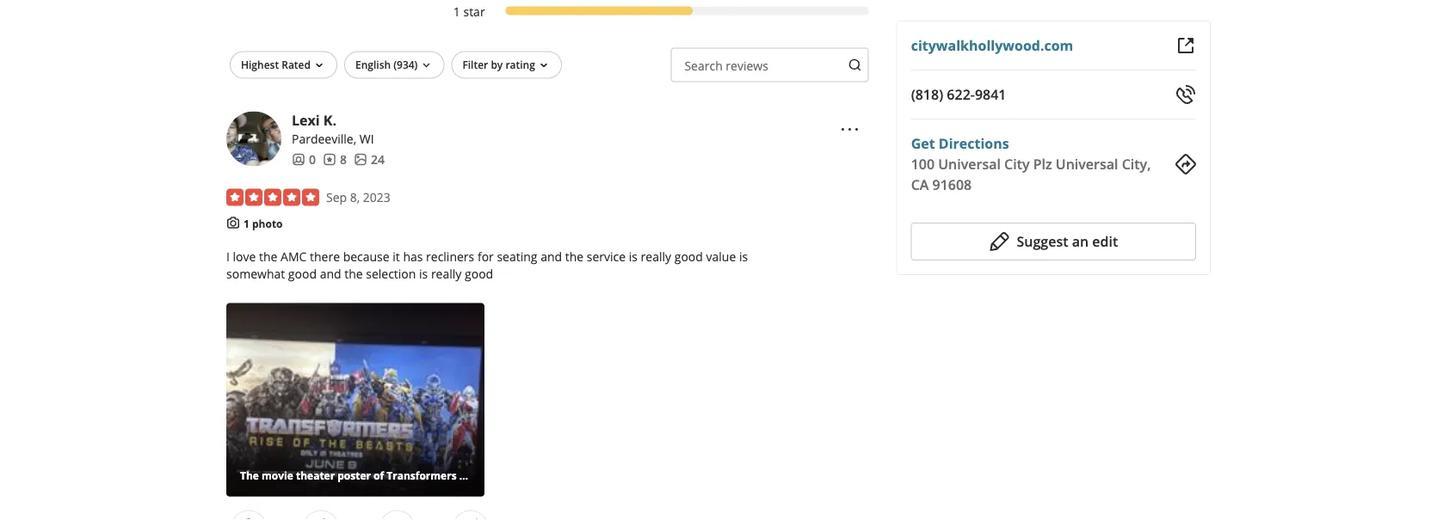 Task type: vqa. For each thing, say whether or not it's contained in the screenshot.
"RATED"
yes



Task type: describe. For each thing, give the bounding box(es) containing it.
it
[[393, 249, 400, 265]]

2 horizontal spatial the
[[565, 249, 584, 265]]

ca
[[912, 176, 929, 194]]

k.
[[324, 110, 337, 129]]

5 star rating image
[[226, 189, 319, 206]]

24 pencil v2 image
[[990, 232, 1010, 252]]

search
[[685, 58, 723, 74]]

wi
[[360, 131, 374, 147]]

16 chevron down v2 image
[[313, 59, 326, 72]]

filter
[[463, 57, 488, 71]]

rated
[[282, 57, 311, 71]]

plz
[[1034, 155, 1053, 173]]

citywalkhollywood.com link
[[912, 36, 1074, 55]]

0
[[309, 151, 316, 168]]

1 vertical spatial and
[[320, 266, 341, 283]]

english (934) button
[[344, 51, 445, 79]]

(818)
[[912, 85, 944, 104]]

highest rated
[[241, 57, 311, 71]]

8,
[[350, 189, 360, 206]]

suggest
[[1017, 232, 1069, 251]]

1 horizontal spatial is
[[629, 249, 638, 265]]

8
[[340, 151, 347, 168]]

24
[[371, 151, 385, 168]]

2 horizontal spatial good
[[675, 249, 703, 265]]

i
[[226, 249, 230, 265]]

16 photos v2 image
[[354, 153, 368, 167]]

lexi
[[292, 110, 320, 129]]

16 review v2 image
[[323, 153, 337, 167]]

rating
[[506, 57, 535, 71]]

reviews
[[726, 58, 769, 74]]

somewhat
[[226, 266, 285, 283]]

24 phone v2 image
[[1176, 84, 1197, 105]]

highest
[[241, 57, 279, 71]]

1 horizontal spatial good
[[465, 266, 494, 283]]

photo
[[252, 216, 283, 231]]

amc
[[281, 249, 307, 265]]

english
[[356, 57, 391, 71]]

seating
[[497, 249, 538, 265]]

reviews element
[[323, 151, 347, 168]]

menu image
[[840, 119, 861, 140]]

search image
[[849, 58, 862, 72]]

city,
[[1122, 155, 1152, 173]]

2 universal from the left
[[1056, 155, 1119, 173]]

0 vertical spatial really
[[641, 249, 672, 265]]

there
[[310, 249, 340, 265]]

0 horizontal spatial is
[[419, 266, 428, 283]]

service
[[587, 249, 626, 265]]

1 photo link
[[244, 216, 283, 231]]

get
[[912, 134, 936, 153]]

0 horizontal spatial good
[[288, 266, 317, 283]]

filter by rating
[[463, 57, 535, 71]]

selection
[[366, 266, 416, 283]]

edit
[[1093, 232, 1119, 251]]

suggest an edit button
[[912, 223, 1197, 261]]

16 friends v2 image
[[292, 153, 306, 167]]



Task type: locate. For each thing, give the bounding box(es) containing it.
universal down directions
[[939, 155, 1001, 173]]

16 chevron down v2 image for english (934)
[[420, 59, 433, 72]]

1 left star
[[454, 3, 460, 20]]

good down for
[[465, 266, 494, 283]]

star
[[464, 3, 485, 20]]

0 horizontal spatial the
[[259, 249, 278, 265]]

16 chevron down v2 image right rating
[[537, 59, 551, 72]]

is right value
[[740, 249, 748, 265]]

1
[[454, 3, 460, 20], [244, 216, 250, 231]]

0 horizontal spatial and
[[320, 266, 341, 283]]

value
[[706, 249, 736, 265]]

16 chevron down v2 image for filter by rating
[[537, 59, 551, 72]]

2 16 chevron down v2 image from the left
[[537, 59, 551, 72]]

and down there
[[320, 266, 341, 283]]

16 chevron down v2 image right the (934)
[[420, 59, 433, 72]]

1 for 1 photo
[[244, 216, 250, 231]]

0 vertical spatial and
[[541, 249, 562, 265]]

pardeeville,
[[292, 131, 357, 147]]

city
[[1005, 155, 1030, 173]]

filter by rating button
[[451, 51, 562, 79]]

1 photo
[[244, 216, 283, 231]]

the up somewhat on the bottom
[[259, 249, 278, 265]]

24 external link v2 image
[[1176, 35, 1197, 56]]

1 vertical spatial 1
[[244, 216, 250, 231]]

  text field
[[671, 48, 869, 82]]

photo of lexi k. image
[[226, 111, 282, 166]]

16 chevron down v2 image inside english (934) 'dropdown button'
[[420, 59, 433, 72]]

100
[[912, 155, 935, 173]]

i love the amc there because it has recliners for seating and the service is really good value is somewhat good and the selection is really good
[[226, 249, 748, 283]]

lexi k. pardeeville, wi
[[292, 110, 374, 147]]

24 directions v2 image
[[1176, 154, 1197, 175]]

really down recliners
[[431, 266, 462, 283]]

is
[[629, 249, 638, 265], [740, 249, 748, 265], [419, 266, 428, 283]]

because
[[343, 249, 390, 265]]

16 chevron down v2 image inside filter by rating popup button
[[537, 59, 551, 72]]

1 right 16 camera v2 image
[[244, 216, 250, 231]]

1 horizontal spatial 1
[[454, 3, 460, 20]]

good left value
[[675, 249, 703, 265]]

love
[[233, 249, 256, 265]]

sep 8, 2023
[[326, 189, 391, 206]]

lexi k. link
[[292, 110, 337, 129]]

recliners
[[426, 249, 475, 265]]

0 horizontal spatial really
[[431, 266, 462, 283]]

an
[[1073, 232, 1089, 251]]

9841
[[975, 85, 1007, 104]]

0 horizontal spatial 16 chevron down v2 image
[[420, 59, 433, 72]]

friends element
[[292, 151, 316, 168]]

the
[[259, 249, 278, 265], [565, 249, 584, 265], [345, 266, 363, 283]]

really
[[641, 249, 672, 265], [431, 266, 462, 283]]

get directions 100 universal city plz universal city, ca 91608
[[912, 134, 1152, 194]]

622-
[[947, 85, 975, 104]]

universal right plz
[[1056, 155, 1119, 173]]

has
[[403, 249, 423, 265]]

is right service
[[629, 249, 638, 265]]

16 chevron down v2 image
[[420, 59, 433, 72], [537, 59, 551, 72]]

citywalkhollywood.com
[[912, 36, 1074, 55]]

0 horizontal spatial universal
[[939, 155, 1001, 173]]

91608
[[933, 176, 972, 194]]

1 16 chevron down v2 image from the left
[[420, 59, 433, 72]]

and
[[541, 249, 562, 265], [320, 266, 341, 283]]

suggest an edit
[[1017, 232, 1119, 251]]

highest rated button
[[230, 51, 337, 79]]

search reviews
[[685, 58, 769, 74]]

16 camera v2 image
[[226, 216, 240, 230]]

(934)
[[394, 57, 418, 71]]

0 horizontal spatial 1
[[244, 216, 250, 231]]

1 for 1 star
[[454, 3, 460, 20]]

0 vertical spatial 1
[[454, 3, 460, 20]]

for
[[478, 249, 494, 265]]

2023
[[363, 189, 391, 206]]

1 universal from the left
[[939, 155, 1001, 173]]

(818) 622-9841
[[912, 85, 1007, 104]]

get directions link
[[912, 134, 1010, 153]]

2 horizontal spatial is
[[740, 249, 748, 265]]

1 horizontal spatial 16 chevron down v2 image
[[537, 59, 551, 72]]

universal
[[939, 155, 1001, 173], [1056, 155, 1119, 173]]

really right service
[[641, 249, 672, 265]]

filter reviews by 1 star rating element
[[433, 3, 869, 20]]

photos element
[[354, 151, 385, 168]]

good
[[675, 249, 703, 265], [288, 266, 317, 283], [465, 266, 494, 283]]

1 horizontal spatial the
[[345, 266, 363, 283]]

english (934)
[[356, 57, 418, 71]]

1 vertical spatial really
[[431, 266, 462, 283]]

1 horizontal spatial and
[[541, 249, 562, 265]]

and right seating
[[541, 249, 562, 265]]

directions
[[939, 134, 1010, 153]]

sep
[[326, 189, 347, 206]]

1 horizontal spatial really
[[641, 249, 672, 265]]

the left service
[[565, 249, 584, 265]]

1 star
[[454, 3, 485, 20]]

by
[[491, 57, 503, 71]]

the down because at left
[[345, 266, 363, 283]]

is down "has"
[[419, 266, 428, 283]]

1 horizontal spatial universal
[[1056, 155, 1119, 173]]

good down amc
[[288, 266, 317, 283]]



